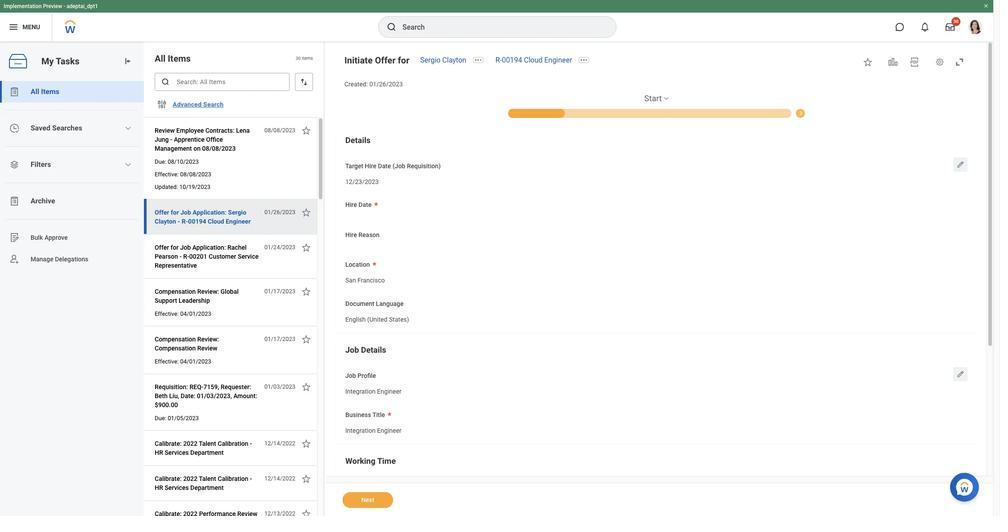 Task type: vqa. For each thing, say whether or not it's contained in the screenshot.


Task type: locate. For each thing, give the bounding box(es) containing it.
integration engineer down title
[[346, 427, 402, 434]]

edit image
[[957, 160, 966, 169], [957, 370, 966, 379]]

job profile element
[[346, 382, 402, 399]]

advanced search button
[[169, 95, 227, 113]]

2022 for 1st the calibrate: 2022 talent calibration - hr services department button from the bottom
[[183, 475, 198, 482]]

3 effective: from the top
[[155, 358, 179, 365]]

0 horizontal spatial 30
[[296, 56, 301, 61]]

1 vertical spatial 08/08/2023
[[202, 145, 236, 152]]

review: inside compensation review: global support leadership
[[197, 288, 219, 295]]

hire down the 12/23/2023
[[346, 201, 357, 208]]

1 services from the top
[[165, 449, 189, 456]]

30 inside item list "element"
[[296, 56, 301, 61]]

items
[[168, 53, 191, 64], [41, 87, 59, 96]]

1 vertical spatial r-
[[182, 218, 188, 225]]

search image
[[387, 22, 397, 32], [161, 77, 170, 86]]

1 vertical spatial services
[[165, 484, 189, 491]]

0 horizontal spatial all
[[31, 87, 39, 96]]

1 hr from the top
[[155, 449, 163, 456]]

my tasks
[[41, 56, 80, 66]]

1 12/14/2022 from the top
[[265, 440, 296, 447]]

search image up initiate offer for
[[387, 22, 397, 32]]

1 2022 from the top
[[183, 440, 198, 447]]

0 horizontal spatial 01/26/2023
[[265, 209, 296, 216]]

30 for 30
[[954, 19, 959, 24]]

integration engineer
[[346, 388, 402, 395], [346, 427, 402, 434]]

offer down "updated:"
[[155, 209, 169, 216]]

application: inside the offer for job application: sergio clayton - r-00194 cloud engineer
[[193, 209, 227, 216]]

1 horizontal spatial 00194
[[502, 56, 523, 64]]

saved searches button
[[0, 117, 144, 139]]

0 vertical spatial 2022
[[183, 440, 198, 447]]

1 horizontal spatial search image
[[387, 22, 397, 32]]

0 horizontal spatial sergio
[[228, 209, 247, 216]]

1 horizontal spatial all items
[[155, 53, 191, 64]]

offer
[[375, 55, 396, 66], [155, 209, 169, 216], [155, 244, 169, 251]]

offer inside 'offer for job application: rachel pearson - r-00201 customer service representative'
[[155, 244, 169, 251]]

1 calibration from the top
[[218, 440, 249, 447]]

r-00194 cloud engineer
[[496, 56, 573, 64]]

0 horizontal spatial search image
[[161, 77, 170, 86]]

for up created: 01/26/2023
[[398, 55, 410, 66]]

job inside 'offer for job application: rachel pearson - r-00201 customer service representative'
[[180, 244, 191, 251]]

1 vertical spatial all
[[31, 87, 39, 96]]

job down the updated: 10/19/2023
[[181, 209, 191, 216]]

search image up configure icon
[[161, 77, 170, 86]]

2 integration from the top
[[346, 427, 376, 434]]

department for 1st the calibrate: 2022 talent calibration - hr services department button from the bottom
[[190, 484, 224, 491]]

profile logan mcneil image
[[969, 20, 983, 36]]

apprentice
[[174, 136, 205, 143]]

pearson
[[155, 253, 178, 260]]

date:
[[181, 392, 195, 400]]

2 integration engineer text field from the top
[[346, 421, 402, 437]]

effective: 04/01/2023 for review
[[155, 358, 211, 365]]

0 vertical spatial hr
[[155, 449, 163, 456]]

calibrate: 2022 talent calibration - hr services department for second the calibrate: 2022 talent calibration - hr services department button from the bottom
[[155, 440, 252, 456]]

rename image
[[9, 232, 20, 243]]

1 edit image from the top
[[957, 160, 966, 169]]

2 services from the top
[[165, 484, 189, 491]]

0 horizontal spatial all items
[[31, 87, 59, 96]]

0 horizontal spatial clayton
[[155, 218, 176, 225]]

1 vertical spatial cloud
[[208, 218, 224, 225]]

1 vertical spatial 30
[[296, 56, 301, 61]]

1 horizontal spatial cloud
[[524, 56, 543, 64]]

edit image inside job details element
[[957, 370, 966, 379]]

application: up 00201
[[193, 244, 226, 251]]

2 department from the top
[[190, 484, 224, 491]]

english (united states)
[[346, 316, 409, 323]]

offer for offer for job application: sergio clayton - r-00194 cloud engineer
[[155, 209, 169, 216]]

1 vertical spatial offer
[[155, 209, 169, 216]]

2 vertical spatial offer
[[155, 244, 169, 251]]

all up saved
[[31, 87, 39, 96]]

1 04/01/2023 from the top
[[180, 311, 211, 317]]

services
[[165, 449, 189, 456], [165, 484, 189, 491]]

0 vertical spatial calibrate:
[[155, 440, 182, 447]]

0 vertical spatial search image
[[387, 22, 397, 32]]

view related information image
[[888, 57, 899, 68]]

2 04/01/2023 from the top
[[180, 358, 211, 365]]

compensation
[[801, 110, 836, 116], [155, 288, 196, 295], [155, 336, 196, 343], [155, 345, 196, 352]]

clipboard image for archive
[[9, 196, 20, 207]]

clipboard image left archive
[[9, 196, 20, 207]]

compensation for compensation review: compensation review
[[155, 336, 196, 343]]

review: inside compensation review: compensation review
[[197, 336, 219, 343]]

job details
[[346, 345, 386, 355]]

management
[[155, 145, 192, 152]]

1 vertical spatial clipboard image
[[9, 196, 20, 207]]

0 vertical spatial review:
[[197, 288, 219, 295]]

Integration Engineer text field
[[346, 383, 402, 398], [346, 421, 402, 437]]

1 vertical spatial integration engineer
[[346, 427, 402, 434]]

star image
[[863, 57, 874, 68], [301, 125, 312, 136], [301, 382, 312, 392], [301, 438, 312, 449], [301, 473, 312, 484], [301, 509, 312, 516]]

states)
[[389, 316, 409, 323]]

2 talent from the top
[[199, 475, 216, 482]]

offer up pearson
[[155, 244, 169, 251]]

-
[[64, 3, 65, 9], [170, 136, 173, 143], [178, 218, 180, 225], [180, 253, 182, 260], [250, 440, 252, 447], [250, 475, 252, 482]]

menu banner
[[0, 0, 994, 41]]

due: 01/05/2023
[[155, 415, 199, 422]]

1 vertical spatial hr
[[155, 484, 163, 491]]

hire right target
[[365, 162, 377, 170]]

0 vertical spatial integration
[[346, 388, 376, 395]]

offer up created: 01/26/2023
[[375, 55, 396, 66]]

1 vertical spatial effective:
[[155, 311, 179, 317]]

integration inside business title element
[[346, 427, 376, 434]]

1 vertical spatial all items
[[31, 87, 59, 96]]

1 vertical spatial date
[[359, 201, 372, 208]]

due: down management
[[155, 158, 166, 165]]

2 01/17/2023 from the top
[[265, 336, 296, 342]]

for down the updated: 10/19/2023
[[171, 209, 179, 216]]

r-
[[496, 56, 502, 64], [182, 218, 188, 225], [183, 253, 189, 260]]

compensation for compensation
[[801, 110, 836, 116]]

clipboard image inside all items button
[[9, 86, 20, 97]]

department
[[190, 449, 224, 456], [190, 484, 224, 491]]

1 calibrate: from the top
[[155, 440, 182, 447]]

2 vertical spatial effective:
[[155, 358, 179, 365]]

1 horizontal spatial sergio
[[421, 56, 441, 64]]

0 vertical spatial edit image
[[957, 160, 966, 169]]

menu
[[23, 23, 40, 30]]

compensation inside start 'navigation'
[[801, 110, 836, 116]]

sergio
[[421, 56, 441, 64], [228, 209, 247, 216]]

san
[[346, 277, 356, 284]]

1 due: from the top
[[155, 158, 166, 165]]

application: for customer
[[193, 244, 226, 251]]

1 01/17/2023 from the top
[[265, 288, 296, 295]]

1 vertical spatial 04/01/2023
[[180, 358, 211, 365]]

1 vertical spatial hire
[[346, 201, 357, 208]]

2 calibrate: 2022 talent calibration - hr services department button from the top
[[155, 473, 260, 493]]

0 horizontal spatial items
[[41, 87, 59, 96]]

01/26/2023 up 01/24/2023
[[265, 209, 296, 216]]

1 vertical spatial 01/17/2023
[[265, 336, 296, 342]]

integration down job profile
[[346, 388, 376, 395]]

r- inside the offer for job application: sergio clayton - r-00194 cloud engineer
[[182, 218, 188, 225]]

effective: up the "requisition:"
[[155, 358, 179, 365]]

$900.00
[[155, 401, 178, 409]]

1 clipboard image from the top
[[9, 86, 20, 97]]

clipboard image inside archive button
[[9, 196, 20, 207]]

0 vertical spatial application:
[[193, 209, 227, 216]]

user plus image
[[9, 254, 20, 265]]

application: for cloud
[[193, 209, 227, 216]]

integration engineer for title
[[346, 427, 402, 434]]

department for second the calibrate: 2022 talent calibration - hr services department button from the bottom
[[190, 449, 224, 456]]

list
[[0, 81, 144, 270]]

04/01/2023 down leadership
[[180, 311, 211, 317]]

0 vertical spatial all items
[[155, 53, 191, 64]]

0 vertical spatial 01/17/2023
[[265, 288, 296, 295]]

compensation review: compensation review
[[155, 336, 219, 352]]

r- down the updated: 10/19/2023
[[182, 218, 188, 225]]

30 left profile logan mcneil icon
[[954, 19, 959, 24]]

0 vertical spatial clayton
[[443, 56, 467, 64]]

0 vertical spatial 30
[[954, 19, 959, 24]]

calibration for 1st the calibrate: 2022 talent calibration - hr services department button from the bottom
[[218, 475, 249, 482]]

0 horizontal spatial review
[[155, 127, 175, 134]]

r- for offer for job application: rachel pearson - r-00201 customer service representative
[[183, 253, 189, 260]]

date left (job
[[378, 162, 391, 170]]

1 talent from the top
[[199, 440, 216, 447]]

1 vertical spatial 01/26/2023
[[265, 209, 296, 216]]

review: up leadership
[[197, 288, 219, 295]]

clock check image
[[9, 123, 20, 134]]

calibration
[[218, 440, 249, 447], [218, 475, 249, 482]]

0 vertical spatial 00194
[[502, 56, 523, 64]]

sergio clayton
[[421, 56, 467, 64]]

liu,
[[169, 392, 179, 400]]

item list element
[[144, 41, 325, 516]]

1 vertical spatial 12/14/2022
[[265, 475, 296, 482]]

integration engineer text field down title
[[346, 421, 402, 437]]

0 vertical spatial details
[[346, 135, 371, 145]]

08/08/2023 up 10/19/2023
[[180, 171, 211, 178]]

requisition: req-7159, requester: beth liu, date: 01/03/2023, amount: $900.00 button
[[155, 382, 260, 410]]

2 vertical spatial hire
[[346, 231, 357, 238]]

2 calibration from the top
[[218, 475, 249, 482]]

start navigation
[[336, 93, 978, 118]]

08/08/2023 right lena
[[265, 127, 296, 134]]

all inside item list "element"
[[155, 53, 166, 64]]

chevron down image
[[125, 125, 132, 132], [125, 161, 132, 168]]

requester:
[[221, 383, 251, 391]]

integration engineer text field for profile
[[346, 383, 402, 398]]

2 vertical spatial r-
[[183, 253, 189, 260]]

office
[[206, 136, 223, 143]]

chevron down image inside the filters dropdown button
[[125, 161, 132, 168]]

review up jung
[[155, 127, 175, 134]]

4 star image from the top
[[301, 334, 312, 345]]

edit image for details
[[957, 160, 966, 169]]

1 integration from the top
[[346, 388, 376, 395]]

calibrate: 2022 talent calibration - hr services department button
[[155, 438, 260, 458], [155, 473, 260, 493]]

engineer inside job profile element
[[377, 388, 402, 395]]

integration down business
[[346, 427, 376, 434]]

1 vertical spatial details
[[361, 345, 386, 355]]

working time element
[[336, 448, 978, 516]]

manage delegations
[[31, 255, 88, 263]]

service
[[238, 253, 259, 260]]

integration engineer down profile
[[346, 388, 402, 395]]

2 edit image from the top
[[957, 370, 966, 379]]

application: inside 'offer for job application: rachel pearson - r-00201 customer service representative'
[[193, 244, 226, 251]]

services for second the calibrate: 2022 talent calibration - hr services department button from the bottom
[[165, 449, 189, 456]]

1 vertical spatial for
[[171, 209, 179, 216]]

2 clipboard image from the top
[[9, 196, 20, 207]]

effective: 04/01/2023
[[155, 311, 211, 317], [155, 358, 211, 365]]

1 vertical spatial 00194
[[188, 218, 206, 225]]

calibrate: for 1st the calibrate: 2022 talent calibration - hr services department button from the bottom
[[155, 475, 182, 482]]

00194
[[502, 56, 523, 64], [188, 218, 206, 225]]

1 vertical spatial 2022
[[183, 475, 198, 482]]

08/08/2023
[[265, 127, 296, 134], [202, 145, 236, 152], [180, 171, 211, 178]]

req-
[[190, 383, 204, 391]]

1 vertical spatial integration
[[346, 427, 376, 434]]

hire reason
[[346, 231, 380, 238]]

1 vertical spatial calibrate: 2022 talent calibration - hr services department
[[155, 475, 252, 491]]

1 vertical spatial chevron down image
[[125, 161, 132, 168]]

sergio clayton link
[[421, 56, 467, 64]]

12/23/2023 text field
[[346, 173, 379, 188]]

1 vertical spatial review:
[[197, 336, 219, 343]]

0 vertical spatial 08/08/2023
[[265, 127, 296, 134]]

1 vertical spatial items
[[41, 87, 59, 96]]

2 effective: 04/01/2023 from the top
[[155, 358, 211, 365]]

0 vertical spatial 04/01/2023
[[180, 311, 211, 317]]

1 integration engineer from the top
[[346, 388, 402, 395]]

1 vertical spatial due:
[[155, 415, 166, 422]]

2 due: from the top
[[155, 415, 166, 422]]

1 chevron down image from the top
[[125, 125, 132, 132]]

1 horizontal spatial 30
[[954, 19, 959, 24]]

archive
[[31, 197, 55, 205]]

0 vertical spatial due:
[[155, 158, 166, 165]]

2 2022 from the top
[[183, 475, 198, 482]]

integration for job
[[346, 388, 376, 395]]

30 inside button
[[954, 19, 959, 24]]

due: down $900.00
[[155, 415, 166, 422]]

review up 7159,
[[197, 345, 218, 352]]

1 vertical spatial calibrate:
[[155, 475, 182, 482]]

2 chevron down image from the top
[[125, 161, 132, 168]]

2 review: from the top
[[197, 336, 219, 343]]

01/17/2023
[[265, 288, 296, 295], [265, 336, 296, 342]]

0 vertical spatial integration engineer
[[346, 388, 402, 395]]

all
[[155, 53, 166, 64], [31, 87, 39, 96]]

inbox large image
[[946, 23, 955, 32]]

due:
[[155, 158, 166, 165], [155, 415, 166, 422]]

all right transformation import icon
[[155, 53, 166, 64]]

job up 00201
[[180, 244, 191, 251]]

for up pearson
[[171, 244, 179, 251]]

00194 down search workday search box
[[502, 56, 523, 64]]

r- up representative
[[183, 253, 189, 260]]

clipboard image up clock check image
[[9, 86, 20, 97]]

00194 inside the offer for job application: sergio clayton - r-00194 cloud engineer
[[188, 218, 206, 225]]

r- inside 'offer for job application: rachel pearson - r-00201 customer service representative'
[[183, 253, 189, 260]]

1 horizontal spatial review
[[197, 345, 218, 352]]

filters button
[[0, 154, 144, 176]]

approve
[[45, 234, 68, 241]]

effective: 04/01/2023 down compensation review: compensation review
[[155, 358, 211, 365]]

1 star image from the top
[[301, 207, 312, 218]]

application:
[[193, 209, 227, 216], [193, 244, 226, 251]]

offer inside the offer for job application: sergio clayton - r-00194 cloud engineer
[[155, 209, 169, 216]]

sergio inside the offer for job application: sergio clayton - r-00194 cloud engineer
[[228, 209, 247, 216]]

talent for 1st the calibrate: 2022 talent calibration - hr services department button from the bottom
[[199, 475, 216, 482]]

0 vertical spatial talent
[[199, 440, 216, 447]]

0 vertical spatial effective:
[[155, 171, 179, 178]]

01/26/2023 down initiate offer for
[[370, 81, 403, 88]]

sort image
[[300, 77, 309, 86]]

customer
[[209, 253, 236, 260]]

0 horizontal spatial cloud
[[208, 218, 224, 225]]

date down the 12/23/2023
[[359, 201, 372, 208]]

1 vertical spatial edit image
[[957, 370, 966, 379]]

0 vertical spatial clipboard image
[[9, 86, 20, 97]]

calibrate: for second the calibrate: 2022 talent calibration - hr services department button from the bottom
[[155, 440, 182, 447]]

review
[[155, 127, 175, 134], [197, 345, 218, 352]]

leadership
[[179, 297, 210, 304]]

0 vertical spatial items
[[168, 53, 191, 64]]

1 vertical spatial calibration
[[218, 475, 249, 482]]

chevron down image for filters
[[125, 161, 132, 168]]

2 calibrate: 2022 talent calibration - hr services department from the top
[[155, 475, 252, 491]]

job inside the offer for job application: sergio clayton - r-00194 cloud engineer
[[181, 209, 191, 216]]

document language element
[[346, 310, 409, 326]]

effective: for compensation review: global support leadership
[[155, 311, 179, 317]]

details up profile
[[361, 345, 386, 355]]

edit image inside details element
[[957, 160, 966, 169]]

1 integration engineer text field from the top
[[346, 383, 402, 398]]

0 vertical spatial review
[[155, 127, 175, 134]]

0 vertical spatial 01/26/2023
[[370, 81, 403, 88]]

hire left reason
[[346, 231, 357, 238]]

2 hr from the top
[[155, 484, 163, 491]]

0 vertical spatial cloud
[[524, 56, 543, 64]]

r- down search workday search box
[[496, 56, 502, 64]]

1 effective: 04/01/2023 from the top
[[155, 311, 211, 317]]

for inside the offer for job application: sergio clayton - r-00194 cloud engineer
[[171, 209, 179, 216]]

0 vertical spatial hire
[[365, 162, 377, 170]]

1 effective: from the top
[[155, 171, 179, 178]]

job
[[181, 209, 191, 216], [180, 244, 191, 251], [346, 345, 359, 355], [346, 372, 356, 380]]

- inside the offer for job application: sergio clayton - r-00194 cloud engineer
[[178, 218, 180, 225]]

0 vertical spatial integration engineer text field
[[346, 383, 402, 398]]

00194 down 10/19/2023
[[188, 218, 206, 225]]

details up target
[[346, 135, 371, 145]]

review: down leadership
[[197, 336, 219, 343]]

compensation review: global support leadership
[[155, 288, 239, 304]]

1 vertical spatial calibrate: 2022 talent calibration - hr services department button
[[155, 473, 260, 493]]

01/17/2023 for compensation review: global support leadership
[[265, 288, 296, 295]]

hr for 1st the calibrate: 2022 talent calibration - hr services department button from the bottom
[[155, 484, 163, 491]]

2 integration engineer from the top
[[346, 427, 402, 434]]

1 vertical spatial clayton
[[155, 218, 176, 225]]

0 horizontal spatial date
[[359, 201, 372, 208]]

cloud inside the offer for job application: sergio clayton - r-00194 cloud engineer
[[208, 218, 224, 225]]

0 vertical spatial chevron down image
[[125, 125, 132, 132]]

review:
[[197, 288, 219, 295], [197, 336, 219, 343]]

archive button
[[0, 190, 144, 212]]

created: 01/26/2023
[[345, 81, 403, 88]]

1 review: from the top
[[197, 288, 219, 295]]

star image
[[301, 207, 312, 218], [301, 242, 312, 253], [301, 286, 312, 297], [301, 334, 312, 345]]

30 for 30 items
[[296, 56, 301, 61]]

1 department from the top
[[190, 449, 224, 456]]

0 horizontal spatial 00194
[[188, 218, 206, 225]]

2 vertical spatial for
[[171, 244, 179, 251]]

0 vertical spatial calibrate: 2022 talent calibration - hr services department button
[[155, 438, 260, 458]]

0 vertical spatial services
[[165, 449, 189, 456]]

01/26/2023
[[370, 81, 403, 88], [265, 209, 296, 216]]

04/01/2023 down compensation review: compensation review
[[180, 358, 211, 365]]

integration engineer for profile
[[346, 388, 402, 395]]

application: down 10/19/2023
[[193, 209, 227, 216]]

calibrate: 2022 talent calibration - hr services department
[[155, 440, 252, 456], [155, 475, 252, 491]]

08/08/2023 down office
[[202, 145, 236, 152]]

business title
[[346, 411, 385, 418]]

adeptai_dpt1
[[67, 3, 98, 9]]

effective: 04/01/2023 down leadership
[[155, 311, 211, 317]]

0 vertical spatial all
[[155, 53, 166, 64]]

for inside 'offer for job application: rachel pearson - r-00201 customer service representative'
[[171, 244, 179, 251]]

compensation inside compensation review: global support leadership
[[155, 288, 196, 295]]

1 calibrate: 2022 talent calibration - hr services department from the top
[[155, 440, 252, 456]]

1 vertical spatial sergio
[[228, 209, 247, 216]]

2 calibrate: from the top
[[155, 475, 182, 482]]

integration engineer text field down profile
[[346, 383, 402, 398]]

effective: down the support
[[155, 311, 179, 317]]

close environment banner image
[[984, 3, 990, 9]]

1 vertical spatial review
[[197, 345, 218, 352]]

1 vertical spatial application:
[[193, 244, 226, 251]]

date
[[378, 162, 391, 170], [359, 201, 372, 208]]

list containing all items
[[0, 81, 144, 270]]

30 left items
[[296, 56, 301, 61]]

12/14/2022
[[265, 440, 296, 447], [265, 475, 296, 482]]

effective: up "updated:"
[[155, 171, 179, 178]]

1 vertical spatial integration engineer text field
[[346, 421, 402, 437]]

updated:
[[155, 184, 178, 190]]

business
[[346, 411, 371, 418]]

1 vertical spatial effective: 04/01/2023
[[155, 358, 211, 365]]

target hire date (job requisition)
[[346, 162, 441, 170]]

job left profile
[[346, 372, 356, 380]]

clipboard image
[[9, 86, 20, 97], [9, 196, 20, 207]]

saved
[[31, 124, 50, 132]]

integration inside job profile element
[[346, 388, 376, 395]]

2 effective: from the top
[[155, 311, 179, 317]]

manage
[[31, 255, 53, 263]]

target hire date (job requisition) element
[[346, 172, 379, 189]]

1 horizontal spatial 01/26/2023
[[370, 81, 403, 88]]



Task type: describe. For each thing, give the bounding box(es) containing it.
searches
[[52, 124, 82, 132]]

calibration for second the calibrate: 2022 talent calibration - hr services department button from the bottom
[[218, 440, 249, 447]]

advanced search
[[173, 101, 224, 108]]

English (United States) text field
[[346, 310, 409, 326]]

initiate
[[345, 55, 373, 66]]

1 horizontal spatial date
[[378, 162, 391, 170]]

offer for offer for job application: rachel pearson - r-00201 customer service representative
[[155, 244, 169, 251]]

items inside button
[[41, 87, 59, 96]]

requisition: req-7159, requester: beth liu, date: 01/03/2023, amount: $900.00
[[155, 383, 258, 409]]

notifications large image
[[921, 23, 930, 32]]

review inside review employee contracts: lena jung - apprentice office management on 08/08/2023
[[155, 127, 175, 134]]

0 vertical spatial sergio
[[421, 56, 441, 64]]

bulk
[[31, 234, 43, 241]]

integration for business
[[346, 427, 376, 434]]

global
[[221, 288, 239, 295]]

chevron right image
[[796, 108, 807, 116]]

2 star image from the top
[[301, 242, 312, 253]]

profile
[[358, 372, 376, 380]]

my tasks element
[[0, 41, 144, 516]]

offer for job application: rachel pearson - r-00201 customer service representative button
[[155, 242, 260, 271]]

2022 for second the calibrate: 2022 talent calibration - hr services department button from the bottom
[[183, 440, 198, 447]]

preview
[[43, 3, 62, 9]]

my
[[41, 56, 54, 66]]

representative
[[155, 262, 197, 269]]

0 vertical spatial r-
[[496, 56, 502, 64]]

hire for hire date
[[346, 201, 357, 208]]

review employee contracts: lena jung - apprentice office management on 08/08/2023
[[155, 127, 250, 152]]

r-00194 cloud engineer link
[[496, 56, 573, 64]]

effective: 04/01/2023 for support
[[155, 311, 211, 317]]

requisition:
[[155, 383, 188, 391]]

location element
[[346, 271, 385, 288]]

all inside button
[[31, 87, 39, 96]]

engineer inside the offer for job application: sergio clayton - r-00194 cloud engineer
[[226, 218, 251, 225]]

initiate offer for
[[345, 55, 410, 66]]

01/17/2023 for compensation review: compensation review
[[265, 336, 296, 342]]

1 calibrate: 2022 talent calibration - hr services department button from the top
[[155, 438, 260, 458]]

saved searches
[[31, 124, 82, 132]]

document language
[[346, 300, 404, 307]]

- inside 'offer for job application: rachel pearson - r-00201 customer service representative'
[[180, 253, 182, 260]]

hire for hire reason
[[346, 231, 357, 238]]

due: for requisition: req-7159, requester: beth liu, date: 01/03/2023, amount: $900.00
[[155, 415, 166, 422]]

edit image for job details
[[957, 370, 966, 379]]

created:
[[345, 81, 368, 88]]

- inside review employee contracts: lena jung - apprentice office management on 08/08/2023
[[170, 136, 173, 143]]

01/24/2023
[[265, 244, 296, 251]]

0 vertical spatial for
[[398, 55, 410, 66]]

compensation review: compensation review button
[[155, 334, 260, 354]]

filters
[[31, 160, 51, 169]]

Search Workday  search field
[[403, 17, 598, 37]]

all items inside item list "element"
[[155, 53, 191, 64]]

review employee contracts: lena jung - apprentice office management on 08/08/2023 button
[[155, 125, 260, 154]]

language
[[376, 300, 404, 307]]

delegations
[[55, 255, 88, 263]]

items
[[302, 56, 313, 61]]

clipboard image for all items
[[9, 86, 20, 97]]

compensation for compensation review: global support leadership
[[155, 288, 196, 295]]

calibrate: 2022 talent calibration - hr services department for 1st the calibrate: 2022 talent calibration - hr services department button from the bottom
[[155, 475, 252, 491]]

hr for second the calibrate: 2022 talent calibration - hr services department button from the bottom
[[155, 449, 163, 456]]

all items button
[[0, 81, 144, 103]]

compensation review: global support leadership button
[[155, 286, 260, 306]]

job up job profile
[[346, 345, 359, 355]]

amount:
[[234, 392, 258, 400]]

10/19/2023
[[180, 184, 211, 190]]

due: for review employee contracts: lena jung - apprentice office management on 08/08/2023
[[155, 158, 166, 165]]

Search: All Items text field
[[155, 73, 290, 91]]

configure image
[[157, 99, 167, 110]]

review inside compensation review: compensation review
[[197, 345, 218, 352]]

2 vertical spatial 08/08/2023
[[180, 171, 211, 178]]

san francisco
[[346, 277, 385, 284]]

integration engineer text field for title
[[346, 421, 402, 437]]

San Francisco text field
[[346, 271, 385, 287]]

3 star image from the top
[[301, 286, 312, 297]]

talent for second the calibrate: 2022 talent calibration - hr services department button from the bottom
[[199, 440, 216, 447]]

location
[[346, 261, 370, 268]]

time
[[378, 456, 396, 466]]

30 button
[[941, 17, 961, 37]]

bulk approve
[[31, 234, 68, 241]]

view printable version (pdf) image
[[910, 57, 921, 68]]

08/10/2023
[[168, 158, 199, 165]]

effective: 08/08/2023
[[155, 171, 211, 178]]

gear image
[[936, 58, 945, 67]]

01/26/2023 inside item list "element"
[[265, 209, 296, 216]]

fullscreen image
[[955, 57, 966, 68]]

7159,
[[204, 383, 219, 391]]

next button
[[343, 492, 393, 508]]

(job
[[393, 162, 406, 170]]

hire date
[[346, 201, 372, 208]]

job details element
[[336, 337, 978, 444]]

tasks
[[56, 56, 80, 66]]

due: 08/10/2023
[[155, 158, 199, 165]]

jung
[[155, 136, 169, 143]]

clayton inside the offer for job application: sergio clayton - r-00194 cloud engineer
[[155, 218, 176, 225]]

support
[[155, 297, 177, 304]]

francisco
[[358, 277, 385, 284]]

01/03/2023
[[265, 383, 296, 390]]

search
[[203, 101, 224, 108]]

effective: for compensation review: compensation review
[[155, 358, 179, 365]]

items inside item list "element"
[[168, 53, 191, 64]]

1 vertical spatial search image
[[161, 77, 170, 86]]

english
[[346, 316, 366, 323]]

working time
[[346, 456, 396, 466]]

12/23/2023
[[346, 178, 379, 185]]

30 items
[[296, 56, 313, 61]]

04/01/2023 for review
[[180, 358, 211, 365]]

bulk approve link
[[0, 227, 144, 248]]

working
[[346, 456, 376, 466]]

on
[[194, 145, 201, 152]]

lena
[[236, 127, 250, 134]]

chevron down image for saved searches
[[125, 125, 132, 132]]

review: for compensation
[[197, 336, 219, 343]]

- inside menu banner
[[64, 3, 65, 9]]

transformation import image
[[123, 57, 132, 66]]

updated: 10/19/2023
[[155, 184, 211, 190]]

engineer inside business title element
[[377, 427, 402, 434]]

beth
[[155, 392, 168, 400]]

0 vertical spatial offer
[[375, 55, 396, 66]]

offer for job application: sergio clayton - r-00194 cloud engineer
[[155, 209, 251, 225]]

r- for offer for job application: sergio clayton - r-00194 cloud engineer
[[182, 218, 188, 225]]

requisition)
[[407, 162, 441, 170]]

business title element
[[346, 421, 402, 438]]

details element
[[336, 127, 978, 333]]

for for offer for job application: sergio clayton - r-00194 cloud engineer
[[171, 209, 179, 216]]

all items inside button
[[31, 87, 59, 96]]

job profile
[[346, 372, 376, 380]]

01/03/2023,
[[197, 392, 232, 400]]

justify image
[[8, 22, 19, 32]]

contracts:
[[206, 127, 235, 134]]

services for 1st the calibrate: 2022 talent calibration - hr services department button from the bottom
[[165, 484, 189, 491]]

for for offer for job application: rachel pearson - r-00201 customer service representative
[[171, 244, 179, 251]]

start
[[645, 93, 662, 103]]

review: for global
[[197, 288, 219, 295]]

01/05/2023
[[168, 415, 199, 422]]

implementation
[[4, 3, 42, 9]]

document
[[346, 300, 375, 307]]

title
[[373, 411, 385, 418]]

00201
[[189, 253, 207, 260]]

perspective image
[[9, 159, 20, 170]]

04/01/2023 for support
[[180, 311, 211, 317]]

implementation preview -   adeptai_dpt1
[[4, 3, 98, 9]]

08/08/2023 inside review employee contracts: lena jung - apprentice office management on 08/08/2023
[[202, 145, 236, 152]]

2 12/14/2022 from the top
[[265, 475, 296, 482]]

next
[[362, 496, 375, 504]]

rachel
[[228, 244, 247, 251]]



